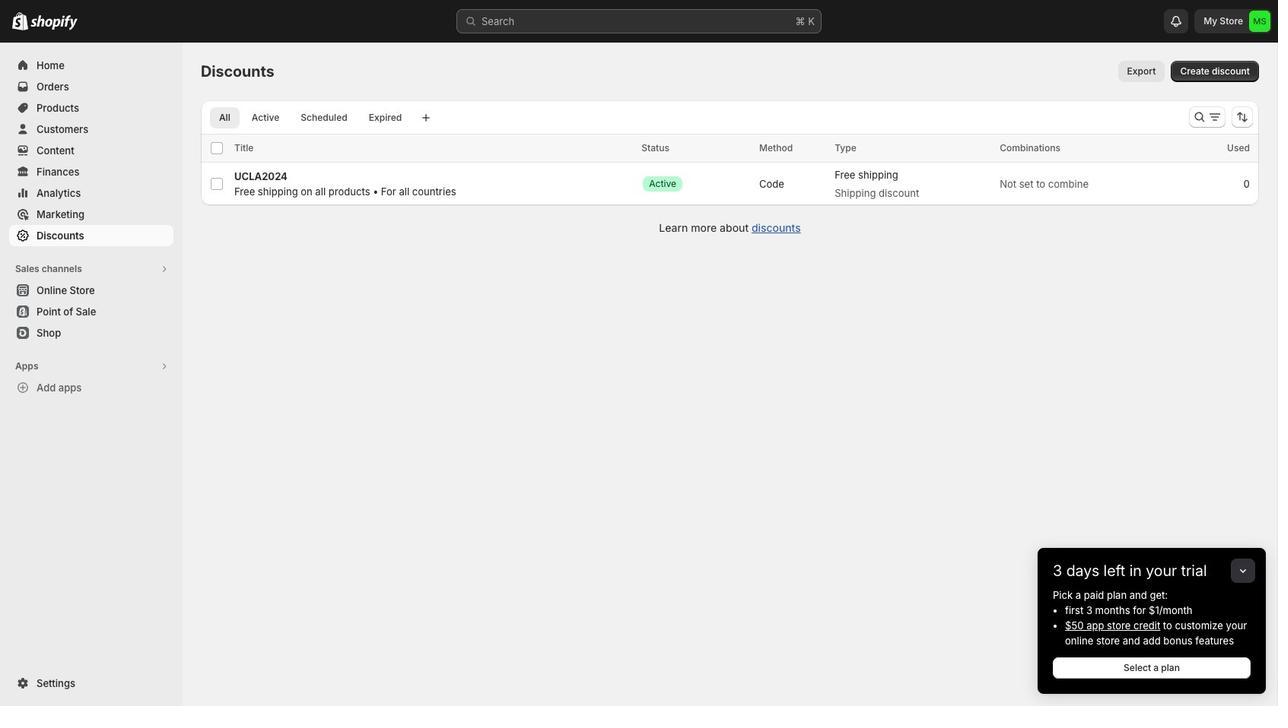 Task type: vqa. For each thing, say whether or not it's contained in the screenshot.
dialog
no



Task type: describe. For each thing, give the bounding box(es) containing it.
1 horizontal spatial shopify image
[[30, 15, 78, 30]]



Task type: locate. For each thing, give the bounding box(es) containing it.
my store image
[[1250, 11, 1271, 32]]

0 horizontal spatial shopify image
[[12, 12, 28, 30]]

tab list
[[207, 107, 414, 129]]

shopify image
[[12, 12, 28, 30], [30, 15, 78, 30]]



